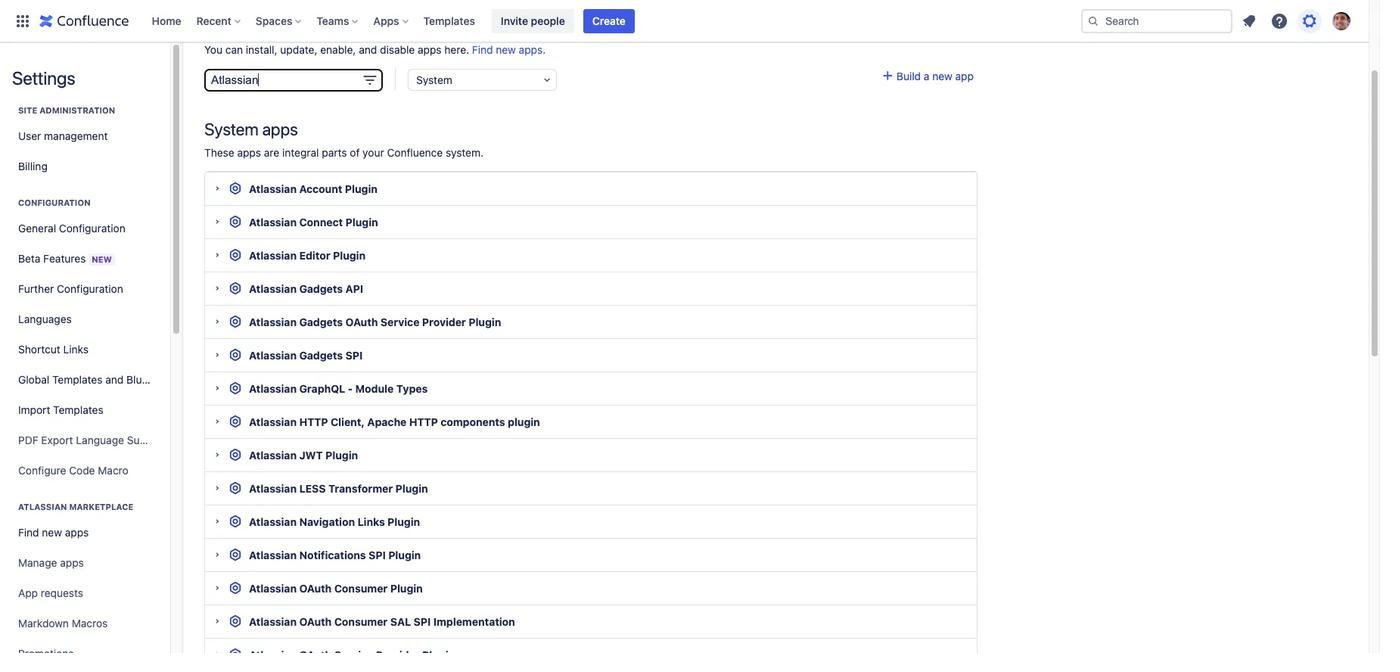 Task type: locate. For each thing, give the bounding box(es) containing it.
atlassian connect plugin
[[249, 216, 378, 228]]

0 horizontal spatial find
[[18, 526, 39, 539]]

atlassian for atlassian editor plugin
[[249, 249, 297, 262]]

app
[[956, 70, 974, 83]]

create link
[[583, 9, 635, 33]]

1 horizontal spatial find
[[472, 43, 493, 56]]

code
[[69, 464, 95, 477]]

2 horizontal spatial spi
[[414, 615, 431, 628]]

atlassian down atlassian notifications spi plugin
[[249, 582, 297, 595]]

macro
[[98, 464, 128, 477]]

1 horizontal spatial spi
[[369, 549, 386, 561]]

enable,
[[320, 43, 356, 56]]

apps down atlassian marketplace
[[65, 526, 89, 539]]

blueprints
[[126, 373, 176, 386]]

provider
[[422, 315, 466, 328]]

gadgets left api
[[299, 282, 343, 295]]

atlassian for atlassian gadgets api
[[249, 282, 297, 295]]

atlassian up atlassian editor plugin
[[249, 216, 297, 228]]

system
[[416, 73, 453, 86], [204, 119, 259, 139]]

consumer for plugin
[[334, 582, 388, 595]]

confluence image
[[39, 12, 129, 30], [39, 12, 129, 30]]

apps for manage apps
[[60, 556, 84, 569]]

atlassian inside the atlassian marketplace group
[[18, 502, 67, 512]]

oauth down api
[[346, 315, 378, 328]]

manage apps link
[[12, 548, 158, 578]]

oauth down "atlassian oauth consumer plugin"
[[299, 615, 332, 628]]

atlassian for atlassian gadgets oauth service provider plugin
[[249, 315, 297, 328]]

0 horizontal spatial spi
[[346, 349, 363, 362]]

templates inside import templates link
[[53, 403, 103, 416]]

atlassian marketplace
[[18, 502, 133, 512]]

2 gadgets from the top
[[299, 315, 343, 328]]

1 vertical spatial templates
[[52, 373, 103, 386]]

support
[[127, 434, 166, 447]]

configuration for further
[[57, 282, 123, 295]]

None field
[[204, 69, 383, 92]]

requests
[[41, 587, 83, 599]]

http
[[299, 415, 328, 428], [409, 415, 438, 428]]

atlassian navigation links plugin
[[249, 515, 420, 528]]

new up manage apps
[[42, 526, 62, 539]]

atlassian up find new apps
[[18, 502, 67, 512]]

consumer for sal
[[334, 615, 388, 628]]

atlassian down "atlassian oauth consumer plugin"
[[249, 615, 297, 628]]

general configuration
[[18, 222, 125, 235]]

find up manage
[[18, 526, 39, 539]]

templates inside templates "link"
[[424, 14, 475, 27]]

apps up 'are' at the left top of page
[[262, 119, 298, 139]]

new right a
[[933, 70, 953, 83]]

0 horizontal spatial http
[[299, 415, 328, 428]]

system up 'these'
[[204, 119, 259, 139]]

atlassian left navigation on the left bottom of page
[[249, 515, 297, 528]]

0 horizontal spatial and
[[105, 373, 124, 386]]

0 vertical spatial spi
[[346, 349, 363, 362]]

atlassian down atlassian editor plugin
[[249, 282, 297, 295]]

configure
[[18, 464, 66, 477]]

editor
[[299, 249, 331, 262]]

atlassian for atlassian navigation links plugin
[[249, 515, 297, 528]]

account
[[299, 182, 342, 195]]

configuration up languages link in the left of the page
[[57, 282, 123, 295]]

atlassian for atlassian oauth consumer plugin
[[249, 582, 297, 595]]

teams button
[[312, 9, 364, 33]]

templates
[[424, 14, 475, 27], [52, 373, 103, 386], [53, 403, 103, 416]]

gadgets for oauth
[[299, 315, 343, 328]]

teams
[[317, 14, 349, 27]]

templates for global templates and blueprints
[[52, 373, 103, 386]]

and left disable on the left top of page
[[359, 43, 377, 56]]

languages link
[[12, 304, 158, 335]]

configuration up general
[[18, 198, 91, 207]]

general
[[18, 222, 56, 235]]

invite people button
[[492, 9, 574, 33]]

further configuration link
[[12, 274, 158, 304]]

apps
[[418, 43, 442, 56], [262, 119, 298, 139], [237, 146, 261, 159], [65, 526, 89, 539], [60, 556, 84, 569]]

system down here.
[[416, 73, 453, 86]]

http up jwt
[[299, 415, 328, 428]]

1 vertical spatial configuration
[[59, 222, 125, 235]]

pdf export language support
[[18, 434, 166, 447]]

1 horizontal spatial and
[[359, 43, 377, 56]]

less
[[299, 482, 326, 495]]

user management
[[18, 129, 108, 142]]

atlassian down the atlassian gadgets spi
[[249, 382, 297, 395]]

spi right notifications
[[369, 549, 386, 561]]

banner
[[0, 0, 1369, 42]]

gadgets up graphql
[[299, 349, 343, 362]]

templates inside global templates and blueprints "link"
[[52, 373, 103, 386]]

atlassian marketplace group
[[12, 486, 158, 653]]

atlassian left jwt
[[249, 449, 297, 462]]

configuration up 'new'
[[59, 222, 125, 235]]

2 vertical spatial oauth
[[299, 615, 332, 628]]

atlassian graphql - module types
[[249, 382, 428, 395]]

administration
[[368, 4, 437, 17], [40, 105, 115, 115]]

global element
[[9, 0, 1079, 42]]

oauth down notifications
[[299, 582, 332, 595]]

markdown macros link
[[12, 609, 158, 639]]

further
[[18, 282, 54, 295]]

2 vertical spatial new
[[42, 526, 62, 539]]

templates down shortcut links link
[[52, 373, 103, 386]]

and
[[359, 43, 377, 56], [105, 373, 124, 386]]

system.
[[446, 146, 484, 159]]

spaces
[[256, 14, 292, 27]]

1 vertical spatial find
[[18, 526, 39, 539]]

system for system
[[416, 73, 453, 86]]

consumer left sal
[[334, 615, 388, 628]]

0 vertical spatial system
[[416, 73, 453, 86]]

new left apps. at the top left of the page
[[496, 43, 516, 56]]

sal
[[390, 615, 411, 628]]

0 vertical spatial consumer
[[334, 582, 388, 595]]

1 vertical spatial system
[[204, 119, 259, 139]]

1 horizontal spatial http
[[409, 415, 438, 428]]

navigation
[[299, 515, 355, 528]]

integral
[[282, 146, 319, 159]]

0 horizontal spatial system
[[204, 119, 259, 139]]

2 vertical spatial templates
[[53, 403, 103, 416]]

billing link
[[12, 151, 158, 182]]

2 consumer from the top
[[334, 615, 388, 628]]

collapse sidebar image
[[165, 50, 198, 80]]

0 vertical spatial templates
[[424, 14, 475, 27]]

and inside "link"
[[105, 373, 124, 386]]

apps.
[[519, 43, 546, 56]]

0 horizontal spatial administration
[[40, 105, 115, 115]]

1 vertical spatial and
[[105, 373, 124, 386]]

0 vertical spatial links
[[63, 343, 89, 356]]

manage
[[18, 556, 57, 569]]

of
[[350, 146, 360, 159]]

links down languages link in the left of the page
[[63, 343, 89, 356]]

settings icon image
[[1301, 12, 1319, 30]]

apps up requests
[[60, 556, 84, 569]]

atlassian oauth consumer sal spi implementation
[[249, 615, 515, 628]]

oauth
[[346, 315, 378, 328], [299, 582, 332, 595], [299, 615, 332, 628]]

templates up pdf export language support link
[[53, 403, 103, 416]]

gadgets down 'atlassian gadgets api'
[[299, 315, 343, 328]]

atlassian up atlassian jwt plugin
[[249, 415, 297, 428]]

1 horizontal spatial new
[[496, 43, 516, 56]]

and left blueprints
[[105, 373, 124, 386]]

atlassian up the atlassian gadgets spi
[[249, 315, 297, 328]]

pdf
[[18, 434, 38, 447]]

atlassian for atlassian oauth consumer sal spi implementation
[[249, 615, 297, 628]]

app requests link
[[12, 578, 158, 609]]

0 vertical spatial and
[[359, 43, 377, 56]]

2 vertical spatial configuration
[[57, 282, 123, 295]]

1 horizontal spatial system
[[416, 73, 453, 86]]

these apps are integral parts of your confluence system.
[[204, 146, 484, 159]]

links down transformer
[[358, 515, 385, 528]]

find right here.
[[472, 43, 493, 56]]

graphql
[[299, 382, 345, 395]]

1 vertical spatial gadgets
[[299, 315, 343, 328]]

2 vertical spatial gadgets
[[299, 349, 343, 362]]

module
[[355, 382, 394, 395]]

atlassian left editor
[[249, 249, 297, 262]]

plugin
[[508, 415, 540, 428]]

1 vertical spatial links
[[358, 515, 385, 528]]

home link
[[147, 9, 186, 33]]

dismiss
[[458, 4, 495, 17]]

0 horizontal spatial links
[[63, 343, 89, 356]]

atlassian left less
[[249, 482, 297, 495]]

atlassian
[[249, 182, 297, 195], [249, 216, 297, 228], [249, 249, 297, 262], [249, 282, 297, 295], [249, 315, 297, 328], [249, 349, 297, 362], [249, 382, 297, 395], [249, 415, 297, 428], [249, 449, 297, 462], [249, 482, 297, 495], [18, 502, 67, 512], [249, 515, 297, 528], [249, 549, 297, 561], [249, 582, 297, 595], [249, 615, 297, 628]]

types
[[396, 382, 428, 395]]

gadgets for spi
[[299, 349, 343, 362]]

1 gadgets from the top
[[299, 282, 343, 295]]

0 horizontal spatial new
[[42, 526, 62, 539]]

templates up here.
[[424, 14, 475, 27]]

these
[[204, 146, 234, 159]]

consumer up atlassian oauth consumer sal spi implementation
[[334, 582, 388, 595]]

dismiss link
[[458, 4, 495, 17]]

1 vertical spatial spi
[[369, 549, 386, 561]]

0 vertical spatial gadgets
[[299, 282, 343, 295]]

app requests
[[18, 587, 83, 599]]

links
[[63, 343, 89, 356], [358, 515, 385, 528]]

2 horizontal spatial new
[[933, 70, 953, 83]]

learn more about billing administration link
[[247, 4, 437, 17]]

administration up disable on the left top of page
[[368, 4, 437, 17]]

spi
[[346, 349, 363, 362], [369, 549, 386, 561], [414, 615, 431, 628]]

settings
[[12, 67, 75, 89]]

apps inside the manage apps link
[[60, 556, 84, 569]]

3 gadgets from the top
[[299, 349, 343, 362]]

beta features new
[[18, 252, 112, 265]]

atlassian down 'are' at the left top of page
[[249, 182, 297, 195]]

here.
[[445, 43, 469, 56]]

find
[[472, 43, 493, 56], [18, 526, 39, 539]]

your
[[363, 146, 384, 159]]

manage apps
[[18, 556, 84, 569]]

0 vertical spatial find
[[472, 43, 493, 56]]

plugin
[[345, 182, 378, 195], [346, 216, 378, 228], [333, 249, 366, 262], [469, 315, 501, 328], [326, 449, 358, 462], [396, 482, 428, 495], [388, 515, 420, 528], [388, 549, 421, 561], [390, 582, 423, 595]]

1 vertical spatial administration
[[40, 105, 115, 115]]

notifications
[[299, 549, 366, 561]]

administration up management
[[40, 105, 115, 115]]

1 consumer from the top
[[334, 582, 388, 595]]

implementation
[[434, 615, 515, 628]]

atlassian left notifications
[[249, 549, 297, 561]]

atlassian up atlassian graphql - module types
[[249, 349, 297, 362]]

gadgets
[[299, 282, 343, 295], [299, 315, 343, 328], [299, 349, 343, 362]]

learn
[[247, 4, 274, 17]]

languages
[[18, 313, 72, 325]]

update,
[[280, 43, 318, 56]]

spi right sal
[[414, 615, 431, 628]]

links inside shortcut links link
[[63, 343, 89, 356]]

spi up -
[[346, 349, 363, 362]]

apps left 'are' at the left top of page
[[237, 146, 261, 159]]

1 horizontal spatial administration
[[368, 4, 437, 17]]

site administration group
[[12, 89, 158, 186]]

new inside the atlassian marketplace group
[[42, 526, 62, 539]]

http down types
[[409, 415, 438, 428]]

atlassian gadgets api
[[249, 282, 363, 295]]

1 vertical spatial consumer
[[334, 615, 388, 628]]

1 vertical spatial oauth
[[299, 582, 332, 595]]



Task type: vqa. For each thing, say whether or not it's contained in the screenshot.
Atlassian Navigation Links Plugin's 'Atlassian'
yes



Task type: describe. For each thing, give the bounding box(es) containing it.
marketplace
[[69, 502, 133, 512]]

confluence
[[387, 146, 443, 159]]

apps inside find new apps link
[[65, 526, 89, 539]]

jwt
[[299, 449, 323, 462]]

recent
[[196, 14, 231, 27]]

1 horizontal spatial links
[[358, 515, 385, 528]]

atlassian for atlassian less transformer plugin
[[249, 482, 297, 495]]

apps
[[373, 14, 399, 27]]

create
[[592, 14, 626, 27]]

appswitcher icon image
[[14, 12, 32, 30]]

spi for gadgets
[[346, 349, 363, 362]]

apps for system apps
[[262, 119, 298, 139]]

connect
[[299, 216, 343, 228]]

system apps
[[204, 119, 298, 139]]

1 vertical spatial new
[[933, 70, 953, 83]]

site administration
[[18, 105, 115, 115]]

import templates
[[18, 403, 103, 416]]

invite people
[[501, 14, 565, 27]]

configuration for general
[[59, 222, 125, 235]]

2 http from the left
[[409, 415, 438, 428]]

macros
[[72, 617, 108, 630]]

export
[[41, 434, 73, 447]]

find new apps
[[18, 526, 89, 539]]

site
[[18, 105, 37, 115]]

build
[[897, 70, 921, 83]]

2 vertical spatial spi
[[414, 615, 431, 628]]

build a new app link
[[882, 70, 974, 83]]

0 vertical spatial oauth
[[346, 315, 378, 328]]

more
[[277, 4, 302, 17]]

language
[[76, 434, 124, 447]]

atlassian for atlassian jwt plugin
[[249, 449, 297, 462]]

user
[[18, 129, 41, 142]]

spi for notifications
[[369, 549, 386, 561]]

0 vertical spatial new
[[496, 43, 516, 56]]

templates for import templates
[[53, 403, 103, 416]]

beta
[[18, 252, 40, 265]]

notification icon image
[[1241, 12, 1259, 30]]

atlassian for atlassian gadgets spi
[[249, 349, 297, 362]]

general configuration link
[[12, 213, 158, 244]]

components
[[441, 415, 505, 428]]

gadgets for api
[[299, 282, 343, 295]]

apps button
[[369, 9, 414, 33]]

people
[[531, 14, 565, 27]]

atlassian gadgets spi
[[249, 349, 363, 362]]

Search field
[[1082, 9, 1233, 33]]

markdown macros
[[18, 617, 108, 630]]

0 vertical spatial configuration
[[18, 198, 91, 207]]

parts
[[322, 146, 347, 159]]

0 vertical spatial administration
[[368, 4, 437, 17]]

global templates and blueprints link
[[12, 365, 176, 395]]

help icon image
[[1271, 12, 1289, 30]]

management
[[44, 129, 108, 142]]

install,
[[246, 43, 277, 56]]

atlassian for atlassian graphql - module types
[[249, 382, 297, 395]]

apps left here.
[[418, 43, 442, 56]]

find new apps. link
[[472, 43, 546, 56]]

learn more about billing administration
[[247, 4, 437, 17]]

banner containing home
[[0, 0, 1369, 42]]

find inside the atlassian marketplace group
[[18, 526, 39, 539]]

atlassian for atlassian connect plugin
[[249, 216, 297, 228]]

oauth for sal
[[299, 615, 332, 628]]

global templates and blueprints
[[18, 373, 176, 386]]

atlassian for atlassian account plugin
[[249, 182, 297, 195]]

api
[[346, 282, 363, 295]]

spaces button
[[251, 9, 308, 33]]

atlassian less transformer plugin
[[249, 482, 428, 495]]

shortcut
[[18, 343, 60, 356]]

global
[[18, 373, 49, 386]]

transformer
[[329, 482, 393, 495]]

system for system apps
[[204, 119, 259, 139]]

1 http from the left
[[299, 415, 328, 428]]

you
[[204, 43, 223, 56]]

apps for these apps are integral parts of your confluence system.
[[237, 146, 261, 159]]

administration inside group
[[40, 105, 115, 115]]

invite
[[501, 14, 528, 27]]

further configuration
[[18, 282, 123, 295]]

atlassian for atlassian marketplace
[[18, 502, 67, 512]]

can
[[225, 43, 243, 56]]

search image
[[1088, 15, 1100, 27]]

are
[[264, 146, 279, 159]]

your profile and preferences image
[[1333, 12, 1351, 30]]

small image
[[882, 70, 894, 82]]

import
[[18, 403, 50, 416]]

build a new app
[[894, 70, 974, 83]]

shortcut links link
[[12, 335, 158, 365]]

features
[[43, 252, 86, 265]]

atlassian notifications spi plugin
[[249, 549, 421, 561]]

atlassian for atlassian http client, apache http components plugin
[[249, 415, 297, 428]]

atlassian account plugin
[[249, 182, 378, 195]]

import templates link
[[12, 395, 158, 425]]

disable
[[380, 43, 415, 56]]

client,
[[331, 415, 365, 428]]

atlassian oauth consumer plugin
[[249, 582, 423, 595]]

oauth for plugin
[[299, 582, 332, 595]]

billing
[[18, 160, 48, 173]]

new
[[92, 254, 112, 264]]

-
[[348, 382, 353, 395]]

configuration group
[[12, 182, 176, 490]]

atlassian for atlassian notifications spi plugin
[[249, 549, 297, 561]]

about
[[305, 4, 333, 17]]

atlassian editor plugin
[[249, 249, 366, 262]]

apache
[[367, 415, 407, 428]]

shortcut links
[[18, 343, 89, 356]]

templates link
[[419, 9, 480, 33]]

service
[[381, 315, 420, 328]]



